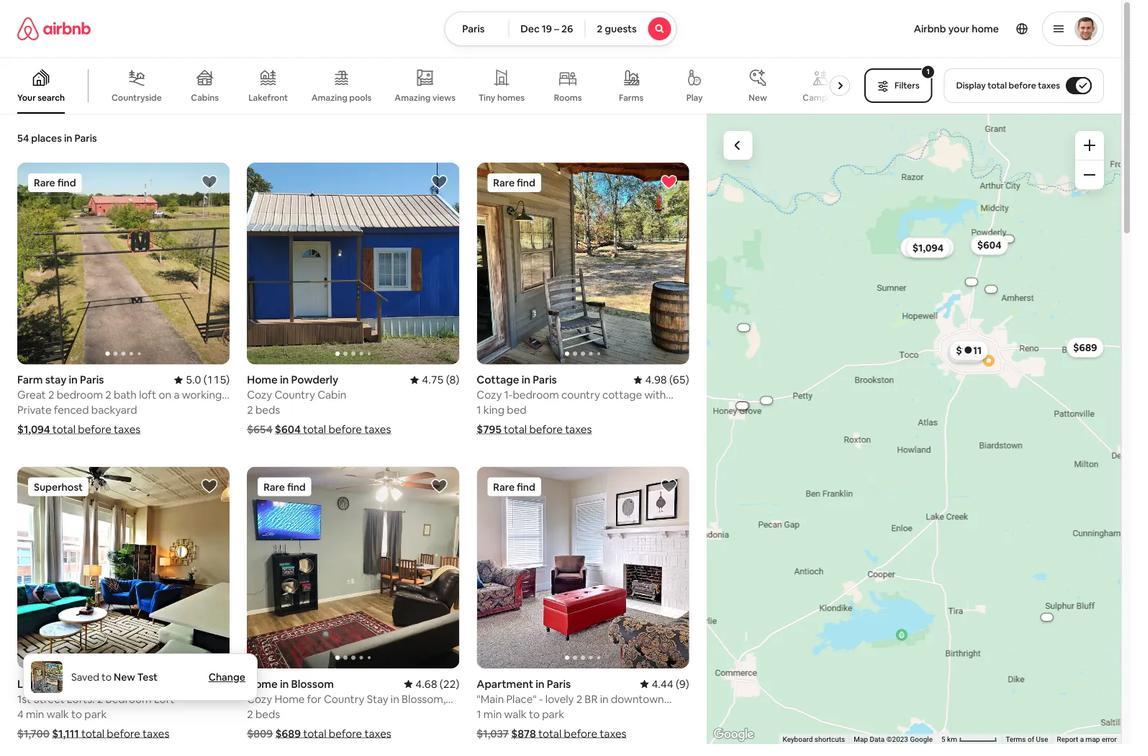 Task type: describe. For each thing, give the bounding box(es) containing it.
before inside "2 beds $809 $689 total before taxes"
[[329, 727, 362, 741]]

5 km
[[942, 736, 960, 744]]

paris button
[[445, 12, 509, 46]]

homes
[[498, 92, 525, 103]]

$604 button
[[972, 235, 1009, 255]]

map data ©2023 google
[[854, 736, 933, 744]]

to inside 1 min walk to park $1,037 $878 total before taxes
[[529, 707, 540, 722]]

total inside 1 king bed $795 total before taxes
[[504, 423, 527, 437]]

park inside loft in paris 1st street lofts: 2 bedroom loft 4 min walk to park $1,700 $1,111 total before taxes
[[85, 707, 107, 722]]

of
[[1028, 736, 1035, 744]]

in for loft in paris 1st street lofts: 2 bedroom loft 4 min walk to park $1,700 $1,111 total before taxes
[[41, 677, 50, 691]]

tiny homes
[[479, 92, 525, 103]]

taxes inside loft in paris 1st street lofts: 2 bedroom loft 4 min walk to park $1,700 $1,111 total before taxes
[[143, 727, 169, 741]]

taxes inside home in powderly cozy country cabin 2 beds $654 $604 total before taxes
[[365, 423, 391, 437]]

$689 inside button
[[1074, 341, 1098, 354]]

–
[[555, 22, 560, 35]]

$795 button
[[901, 237, 955, 258]]

zoom in image
[[1085, 140, 1096, 151]]

2 guests button
[[585, 12, 678, 46]]

26
[[562, 22, 574, 35]]

display
[[957, 80, 986, 91]]

stay
[[45, 373, 66, 387]]

beds inside "2 beds $809 $689 total before taxes"
[[256, 707, 280, 722]]

guests
[[605, 22, 637, 35]]

use
[[1037, 736, 1049, 744]]

google
[[911, 736, 933, 744]]

powderly
[[291, 373, 339, 387]]

(65)
[[670, 373, 690, 387]]

$604 inside button
[[978, 239, 1002, 252]]

total inside private fenced backyard $1,094 total before taxes
[[52, 423, 76, 437]]

(22)
[[440, 677, 460, 691]]

group for 1 min walk to park $1,037 $878 total before taxes
[[477, 467, 690, 669]]

1 king bed $795 total before taxes
[[477, 403, 592, 437]]

add to wishlist: home in blossom image
[[431, 478, 448, 495]]

$1,094 inside private fenced backyard $1,094 total before taxes
[[17, 423, 50, 437]]

airbnb your home link
[[906, 14, 1008, 44]]

amazing for amazing pools
[[312, 92, 348, 103]]

search
[[38, 92, 65, 103]]

dec 19 – 26 button
[[509, 12, 586, 46]]

4.75 (8)
[[422, 373, 460, 387]]

private fenced backyard $1,094 total before taxes
[[17, 403, 141, 437]]

1 for 1 king bed $795 total before taxes
[[477, 403, 482, 417]]

in for home in blossom
[[280, 677, 289, 691]]

report
[[1058, 736, 1079, 744]]

change button
[[209, 671, 246, 684]]

before inside home in powderly cozy country cabin 2 beds $654 $604 total before taxes
[[329, 423, 362, 437]]

5
[[942, 736, 946, 744]]

dec
[[521, 22, 540, 35]]

walk inside 1 min walk to park $1,037 $878 total before taxes
[[505, 707, 527, 722]]

report a map error
[[1058, 736, 1118, 744]]

king
[[484, 403, 505, 417]]

4.68 out of 5 average rating,  22 reviews image
[[404, 677, 460, 691]]

2 inside button
[[597, 22, 603, 35]]

remove from wishlist: cottage in paris image
[[661, 174, 678, 191]]

zoom out image
[[1085, 169, 1096, 181]]

5.0 (115)
[[186, 373, 230, 387]]

bed
[[507, 403, 527, 417]]

farm stay in paris
[[17, 373, 104, 387]]

paris inside loft in paris 1st street lofts: 2 bedroom loft 4 min walk to park $1,700 $1,111 total before taxes
[[52, 677, 76, 691]]

(9)
[[676, 677, 690, 691]]

keyboard
[[783, 736, 813, 744]]

profile element
[[695, 0, 1105, 58]]

taxes inside 1 min walk to park $1,037 $878 total before taxes
[[600, 727, 627, 741]]

cottage in paris
[[477, 373, 557, 387]]

cabin
[[318, 388, 347, 402]]

amazing for amazing views
[[395, 92, 431, 103]]

2 inside "2 beds $809 $689 total before taxes"
[[247, 707, 253, 722]]

bedroom
[[106, 692, 152, 706]]

lakefront
[[249, 92, 288, 103]]

$1,094 inside button
[[913, 242, 944, 255]]

home for home in blossom
[[247, 677, 278, 691]]

walk inside loft in paris 1st street lofts: 2 bedroom loft 4 min walk to park $1,700 $1,111 total before taxes
[[47, 707, 69, 722]]

keyboard shortcuts button
[[783, 735, 846, 745]]

blossom
[[291, 677, 334, 691]]

map
[[1087, 736, 1101, 744]]

your
[[949, 22, 970, 35]]

airbnb
[[914, 22, 947, 35]]

$878 inside button
[[956, 347, 980, 360]]

1 vertical spatial new
[[114, 671, 135, 684]]

4
[[17, 707, 24, 722]]

4.68
[[416, 677, 438, 691]]

$1,700
[[17, 727, 50, 741]]

taxes inside button
[[1039, 80, 1061, 91]]

4.75 out of 5 average rating,  8 reviews image
[[411, 373, 460, 387]]

before inside button
[[1009, 80, 1037, 91]]

5.0 out of 5 average rating,  115 reviews image
[[174, 373, 230, 387]]

paris right stay
[[80, 373, 104, 387]]

total inside loft in paris 1st street lofts: 2 bedroom loft 4 min walk to park $1,700 $1,111 total before taxes
[[81, 727, 104, 741]]

group for 2 beds $809 $689 total before taxes
[[247, 467, 460, 669]]

your search
[[17, 92, 65, 103]]

street
[[34, 692, 64, 706]]

none search field containing paris
[[445, 12, 678, 46]]

19
[[542, 22, 552, 35]]

google image
[[711, 726, 758, 745]]

your
[[17, 92, 36, 103]]

1 vertical spatial loft
[[154, 692, 174, 706]]

$1,037
[[477, 727, 509, 741]]

keyboard shortcuts
[[783, 736, 846, 744]]

0 vertical spatial loft
[[17, 677, 38, 691]]

5.0
[[186, 373, 201, 387]]

backyard
[[91, 403, 137, 417]]

add to wishlist: apartment in paris image
[[661, 478, 678, 495]]

loft in paris 1st street lofts: 2 bedroom loft 4 min walk to park $1,700 $1,111 total before taxes
[[17, 677, 174, 741]]

taxes inside private fenced backyard $1,094 total before taxes
[[114, 423, 141, 437]]

before inside 1 king bed $795 total before taxes
[[530, 423, 563, 437]]

4.98 out of 5 average rating,  65 reviews image
[[634, 373, 690, 387]]

in right stay
[[69, 373, 78, 387]]

display total before taxes button
[[945, 68, 1105, 103]]

4.75
[[422, 373, 444, 387]]

report a map error link
[[1058, 736, 1118, 744]]

total inside button
[[988, 80, 1008, 91]]

beds inside home in powderly cozy country cabin 2 beds $654 $604 total before taxes
[[256, 403, 280, 417]]



Task type: locate. For each thing, give the bounding box(es) containing it.
1 beds from the top
[[256, 403, 280, 417]]

fenced
[[54, 403, 89, 417]]

1 down airbnb at the right
[[927, 67, 930, 76]]

saved
[[71, 671, 99, 684]]

1 for 1 min walk to park $1,037 $878 total before taxes
[[477, 707, 482, 722]]

country
[[275, 388, 315, 402]]

4.96 (78)
[[186, 677, 230, 691]]

home
[[247, 373, 278, 387], [247, 677, 278, 691]]

1 vertical spatial 1
[[477, 403, 482, 417]]

1 for 1
[[927, 67, 930, 76]]

private
[[17, 403, 52, 417]]

0 horizontal spatial park
[[85, 707, 107, 722]]

in right places in the left of the page
[[64, 132, 72, 145]]

amazing
[[395, 92, 431, 103], [312, 92, 348, 103]]

$1,094 button
[[907, 238, 951, 258]]

group for 1 king bed $795 total before taxes
[[477, 163, 690, 365]]

in inside loft in paris 1st street lofts: 2 bedroom loft 4 min walk to park $1,700 $1,111 total before taxes
[[41, 677, 50, 691]]

1 vertical spatial $795
[[477, 423, 502, 437]]

$1,111 inside button
[[957, 344, 983, 357]]

0 vertical spatial $1,094
[[913, 242, 944, 255]]

2 home from the top
[[247, 677, 278, 691]]

in left blossom
[[280, 677, 289, 691]]

new inside group
[[749, 92, 768, 103]]

beds up '$809'
[[256, 707, 280, 722]]

total down cabin
[[303, 423, 326, 437]]

1 vertical spatial $604
[[275, 423, 301, 437]]

$689 button
[[1068, 338, 1105, 358]]

5 km button
[[938, 735, 1002, 745]]

saved to new test
[[71, 671, 158, 684]]

2 guests
[[597, 22, 637, 35]]

apartment in paris
[[477, 677, 571, 691]]

4.44 out of 5 average rating,  9 reviews image
[[641, 677, 690, 691]]

1 vertical spatial $878
[[511, 727, 536, 741]]

apartment
[[477, 677, 534, 691]]

1 left king
[[477, 403, 482, 417]]

2 vertical spatial 1
[[477, 707, 482, 722]]

0 vertical spatial new
[[749, 92, 768, 103]]

total down apartment in paris
[[539, 727, 562, 741]]

$1,111 button
[[950, 341, 989, 361]]

amazing pools
[[312, 92, 372, 103]]

home for home in powderly cozy country cabin 2 beds $654 $604 total before taxes
[[247, 373, 278, 387]]

total inside home in powderly cozy country cabin 2 beds $654 $604 total before taxes
[[303, 423, 326, 437]]

in right "apartment"
[[536, 677, 545, 691]]

1 horizontal spatial min
[[484, 707, 502, 722]]

test
[[137, 671, 158, 684]]

min inside loft in paris 1st street lofts: 2 bedroom loft 4 min walk to park $1,700 $1,111 total before taxes
[[26, 707, 44, 722]]

0 vertical spatial beds
[[256, 403, 280, 417]]

$878
[[956, 347, 980, 360], [511, 727, 536, 741]]

loft down test
[[154, 692, 174, 706]]

2 walk from the left
[[505, 707, 527, 722]]

$604 inside home in powderly cozy country cabin 2 beds $654 $604 total before taxes
[[275, 423, 301, 437]]

beds down cozy
[[256, 403, 280, 417]]

0 vertical spatial $795
[[908, 241, 931, 254]]

2 right lofts:
[[97, 692, 103, 706]]

$1,094 left $604 button
[[913, 242, 944, 255]]

54
[[17, 132, 29, 145]]

to inside loft in paris 1st street lofts: 2 bedroom loft 4 min walk to park $1,700 $1,111 total before taxes
[[71, 707, 82, 722]]

walk
[[47, 707, 69, 722], [505, 707, 527, 722]]

filters button
[[865, 68, 933, 103]]

map
[[854, 736, 869, 744]]

$689
[[1074, 341, 1098, 354], [275, 727, 301, 741]]

group for private fenced backyard $1,094 total before taxes
[[17, 163, 230, 365]]

$878 inside 1 min walk to park $1,037 $878 total before taxes
[[511, 727, 536, 741]]

total inside 1 min walk to park $1,037 $878 total before taxes
[[539, 727, 562, 741]]

in for cottage in paris
[[522, 373, 531, 387]]

4.44
[[652, 677, 674, 691]]

min inside 1 min walk to park $1,037 $878 total before taxes
[[484, 707, 502, 722]]

$604 right $1,094 button
[[978, 239, 1002, 252]]

in for apartment in paris
[[536, 677, 545, 691]]

amazing views
[[395, 92, 456, 103]]

farms
[[619, 92, 644, 103]]

1 min from the left
[[26, 707, 44, 722]]

0 vertical spatial $878
[[956, 347, 980, 360]]

0 vertical spatial home
[[247, 373, 278, 387]]

1 home from the top
[[247, 373, 278, 387]]

home
[[972, 22, 1000, 35]]

2 inside home in powderly cozy country cabin 2 beds $654 $604 total before taxes
[[247, 403, 253, 417]]

4.98 (65)
[[646, 373, 690, 387]]

min right 4
[[26, 707, 44, 722]]

home in blossom
[[247, 677, 334, 691]]

1 vertical spatial home
[[247, 677, 278, 691]]

in for home in powderly cozy country cabin 2 beds $654 $604 total before taxes
[[280, 373, 289, 387]]

1 horizontal spatial $689
[[1074, 341, 1098, 354]]

None search field
[[445, 12, 678, 46]]

new left camping
[[749, 92, 768, 103]]

cottage
[[477, 373, 520, 387]]

a
[[1081, 736, 1085, 744]]

1 horizontal spatial to
[[102, 671, 112, 684]]

dec 19 – 26
[[521, 22, 574, 35]]

park down lofts:
[[85, 707, 107, 722]]

walk down "street"
[[47, 707, 69, 722]]

(78)
[[210, 677, 230, 691]]

2
[[597, 22, 603, 35], [247, 403, 253, 417], [97, 692, 103, 706], [247, 707, 253, 722]]

before inside 1 min walk to park $1,037 $878 total before taxes
[[564, 727, 598, 741]]

paris up 1 min walk to park $1,037 $878 total before taxes
[[547, 677, 571, 691]]

change
[[209, 671, 246, 684]]

group
[[0, 58, 856, 114], [17, 163, 230, 365], [247, 163, 460, 365], [477, 163, 690, 365], [17, 467, 230, 669], [247, 467, 460, 669], [477, 467, 690, 669]]

1 vertical spatial $1,111
[[52, 727, 79, 741]]

1 up $1,037
[[477, 707, 482, 722]]

paris
[[463, 22, 485, 35], [75, 132, 97, 145], [80, 373, 104, 387], [533, 373, 557, 387], [52, 677, 76, 691], [547, 677, 571, 691]]

0 horizontal spatial loft
[[17, 677, 38, 691]]

google map
showing 32 stays. including 1 saved stay. region
[[707, 114, 1122, 745]]

total down bed
[[504, 423, 527, 437]]

total down blossom
[[303, 727, 327, 741]]

$795 down king
[[477, 423, 502, 437]]

park down apartment in paris
[[542, 707, 565, 722]]

0 horizontal spatial $604
[[275, 423, 301, 437]]

farm
[[17, 373, 43, 387]]

1 vertical spatial $1,094
[[17, 423, 50, 437]]

1 horizontal spatial walk
[[505, 707, 527, 722]]

$795 inside button
[[908, 241, 931, 254]]

add to wishlist: loft in paris image
[[201, 478, 218, 495]]

$689 inside "2 beds $809 $689 total before taxes"
[[275, 727, 301, 741]]

$604
[[978, 239, 1002, 252], [275, 423, 301, 437]]

home up cozy
[[247, 373, 278, 387]]

1 walk from the left
[[47, 707, 69, 722]]

add to wishlist: farm stay in paris image
[[201, 174, 218, 191]]

1 horizontal spatial park
[[542, 707, 565, 722]]

0 horizontal spatial $689
[[275, 727, 301, 741]]

home inside home in powderly cozy country cabin 2 beds $654 $604 total before taxes
[[247, 373, 278, 387]]

$809
[[247, 727, 273, 741]]

shortcuts
[[815, 736, 846, 744]]

to down apartment in paris
[[529, 707, 540, 722]]

group for home in powderly cozy country cabin 2 beds $654 $604 total before taxes
[[247, 163, 460, 365]]

2 min from the left
[[484, 707, 502, 722]]

$878 button
[[950, 343, 986, 363]]

terms
[[1006, 736, 1027, 744]]

$795
[[908, 241, 931, 254], [477, 423, 502, 437]]

0 vertical spatial 1
[[927, 67, 930, 76]]

0 horizontal spatial $878
[[511, 727, 536, 741]]

rooms
[[554, 92, 582, 103]]

1 horizontal spatial $604
[[978, 239, 1002, 252]]

before inside private fenced backyard $1,094 total before taxes
[[78, 423, 111, 437]]

total down 'fenced' at the left bottom of the page
[[52, 423, 76, 437]]

1st
[[17, 692, 31, 706]]

2 beds $809 $689 total before taxes
[[247, 707, 392, 741]]

1 horizontal spatial $1,094
[[913, 242, 944, 255]]

0 horizontal spatial new
[[114, 671, 135, 684]]

1 park from the left
[[85, 707, 107, 722]]

paris up 1 king bed $795 total before taxes
[[533, 373, 557, 387]]

filters
[[895, 80, 920, 91]]

before inside loft in paris 1st street lofts: 2 bedroom loft 4 min walk to park $1,700 $1,111 total before taxes
[[107, 727, 140, 741]]

total right display at the right top of the page
[[988, 80, 1008, 91]]

0 vertical spatial $1,111
[[957, 344, 983, 357]]

paris up "street"
[[52, 677, 76, 691]]

home in powderly cozy country cabin 2 beds $654 $604 total before taxes
[[247, 373, 391, 437]]

play
[[687, 92, 703, 103]]

taxes inside 1 king bed $795 total before taxes
[[565, 423, 592, 437]]

beds
[[256, 403, 280, 417], [256, 707, 280, 722]]

cozy
[[247, 388, 272, 402]]

$795 left $604 button
[[908, 241, 931, 254]]

total inside "2 beds $809 $689 total before taxes"
[[303, 727, 327, 741]]

2 beds from the top
[[256, 707, 280, 722]]

4.96 out of 5 average rating,  78 reviews image
[[174, 677, 230, 691]]

new up 'bedroom'
[[114, 671, 135, 684]]

home right change button
[[247, 677, 278, 691]]

©2023
[[887, 736, 909, 744]]

4.44 (9)
[[652, 677, 690, 691]]

amazing left views
[[395, 92, 431, 103]]

0 horizontal spatial $1,094
[[17, 423, 50, 437]]

data
[[870, 736, 885, 744]]

display total before taxes
[[957, 80, 1061, 91]]

in inside home in powderly cozy country cabin 2 beds $654 $604 total before taxes
[[280, 373, 289, 387]]

park inside 1 min walk to park $1,037 $878 total before taxes
[[542, 707, 565, 722]]

1 inside 1 min walk to park $1,037 $878 total before taxes
[[477, 707, 482, 722]]

amazing left pools
[[312, 92, 348, 103]]

in up "street"
[[41, 677, 50, 691]]

1 inside 1 king bed $795 total before taxes
[[477, 403, 482, 417]]

0 horizontal spatial min
[[26, 707, 44, 722]]

loft
[[17, 677, 38, 691], [154, 692, 174, 706]]

total down lofts:
[[81, 727, 104, 741]]

walk up $1,037
[[505, 707, 527, 722]]

lofts:
[[67, 692, 95, 706]]

0 vertical spatial $689
[[1074, 341, 1098, 354]]

1 horizontal spatial loft
[[154, 692, 174, 706]]

countryside
[[112, 92, 162, 103]]

$604 right $654
[[275, 423, 301, 437]]

0 vertical spatial $604
[[978, 239, 1002, 252]]

1 horizontal spatial $1,111
[[957, 344, 983, 357]]

2 left guests
[[597, 22, 603, 35]]

$654
[[247, 423, 273, 437]]

2 park from the left
[[542, 707, 565, 722]]

2 down cozy
[[247, 403, 253, 417]]

pools
[[349, 92, 372, 103]]

0 horizontal spatial amazing
[[312, 92, 348, 103]]

$795 inside 1 king bed $795 total before taxes
[[477, 423, 502, 437]]

1 min walk to park $1,037 $878 total before taxes
[[477, 707, 627, 741]]

add to wishlist: home in powderly image
[[431, 174, 448, 191]]

min
[[26, 707, 44, 722], [484, 707, 502, 722]]

1 horizontal spatial $795
[[908, 241, 931, 254]]

1 vertical spatial beds
[[256, 707, 280, 722]]

1 horizontal spatial $878
[[956, 347, 980, 360]]

to right saved
[[102, 671, 112, 684]]

places
[[31, 132, 62, 145]]

min up $1,037
[[484, 707, 502, 722]]

1 horizontal spatial new
[[749, 92, 768, 103]]

error
[[1103, 736, 1118, 744]]

0 horizontal spatial walk
[[47, 707, 69, 722]]

park
[[85, 707, 107, 722], [542, 707, 565, 722]]

2 horizontal spatial to
[[529, 707, 540, 722]]

in up the country
[[280, 373, 289, 387]]

cabins
[[191, 92, 219, 103]]

0 horizontal spatial $1,111
[[52, 727, 79, 741]]

group containing amazing views
[[0, 58, 856, 114]]

1 horizontal spatial amazing
[[395, 92, 431, 103]]

taxes inside "2 beds $809 $689 total before taxes"
[[365, 727, 392, 741]]

4.68 (22)
[[416, 677, 460, 691]]

$1,111 inside loft in paris 1st street lofts: 2 bedroom loft 4 min walk to park $1,700 $1,111 total before taxes
[[52, 727, 79, 741]]

0 horizontal spatial to
[[71, 707, 82, 722]]

camping
[[803, 92, 840, 103]]

km
[[948, 736, 958, 744]]

0 horizontal spatial $795
[[477, 423, 502, 437]]

in right 'cottage' at the left bottom of page
[[522, 373, 531, 387]]

loft up '1st'
[[17, 677, 38, 691]]

group for loft in paris 1st street lofts: 2 bedroom loft 4 min walk to park $1,700 $1,111 total before taxes
[[17, 467, 230, 669]]

1 vertical spatial $689
[[275, 727, 301, 741]]

before
[[1009, 80, 1037, 91], [78, 423, 111, 437], [329, 423, 362, 437], [530, 423, 563, 437], [107, 727, 140, 741], [329, 727, 362, 741], [564, 727, 598, 741]]

paris right places in the left of the page
[[75, 132, 97, 145]]

paris left dec
[[463, 22, 485, 35]]

2 up '$809'
[[247, 707, 253, 722]]

$1,094 down private in the bottom of the page
[[17, 423, 50, 437]]

terms of use
[[1006, 736, 1049, 744]]

airbnb your home
[[914, 22, 1000, 35]]

to down lofts:
[[71, 707, 82, 722]]

54 places in paris
[[17, 132, 97, 145]]

in
[[64, 132, 72, 145], [69, 373, 78, 387], [280, 373, 289, 387], [522, 373, 531, 387], [41, 677, 50, 691], [280, 677, 289, 691], [536, 677, 545, 691]]

terms of use link
[[1006, 736, 1049, 744]]

2 inside loft in paris 1st street lofts: 2 bedroom loft 4 min walk to park $1,700 $1,111 total before taxes
[[97, 692, 103, 706]]

paris inside button
[[463, 22, 485, 35]]



Task type: vqa. For each thing, say whether or not it's contained in the screenshot.
the leftmost $878
yes



